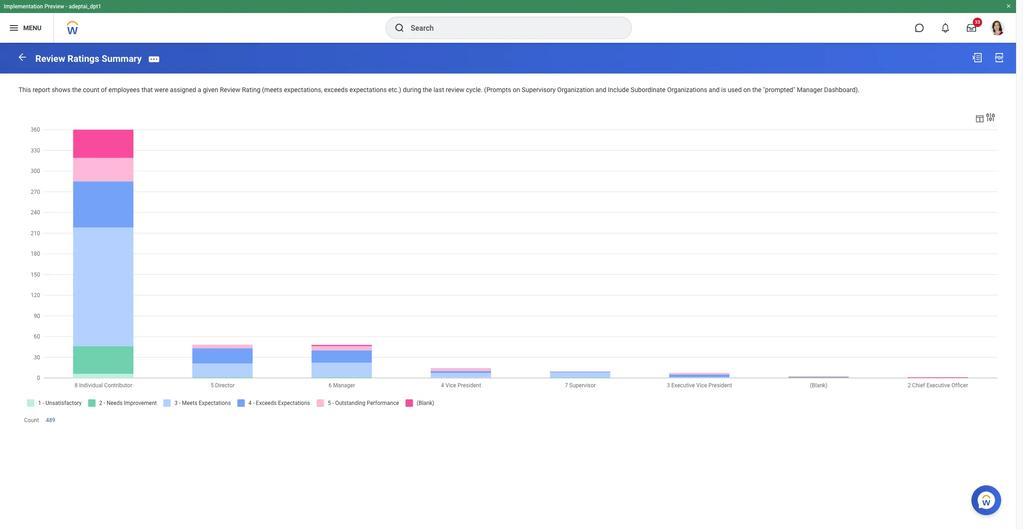 Task type: describe. For each thing, give the bounding box(es) containing it.
of
[[101, 86, 107, 93]]

expectations
[[350, 86, 387, 93]]

previous page image
[[17, 52, 28, 63]]

search image
[[394, 22, 405, 33]]

inbox large image
[[968, 23, 977, 33]]

review ratings summary
[[35, 53, 142, 64]]

2 and from the left
[[709, 86, 720, 93]]

implementation
[[4, 3, 43, 10]]

0 vertical spatial review
[[35, 53, 65, 64]]

report
[[33, 86, 50, 93]]

supervisory
[[522, 86, 556, 93]]

summary
[[102, 53, 142, 64]]

menu button
[[0, 13, 54, 43]]

shows
[[52, 86, 71, 93]]

preview
[[44, 3, 64, 10]]

organization
[[558, 86, 594, 93]]

2 the from the left
[[423, 86, 432, 93]]

menu banner
[[0, 0, 1017, 43]]

employees
[[109, 86, 140, 93]]

given
[[203, 86, 218, 93]]

close environment banner image
[[1007, 3, 1012, 9]]

export to excel image
[[972, 52, 983, 63]]

used
[[728, 86, 742, 93]]

rating
[[242, 86, 261, 93]]

33
[[976, 20, 981, 25]]

2 on from the left
[[744, 86, 751, 93]]

review ratings summary link
[[35, 53, 142, 64]]

1 on from the left
[[513, 86, 520, 93]]

assigned
[[170, 86, 196, 93]]

1 vertical spatial review
[[220, 86, 241, 93]]

manager
[[797, 86, 823, 93]]

exceeds
[[324, 86, 348, 93]]

ratings
[[68, 53, 99, 64]]



Task type: locate. For each thing, give the bounding box(es) containing it.
1 horizontal spatial the
[[423, 86, 432, 93]]

organizations
[[668, 86, 708, 93]]

a
[[198, 86, 201, 93]]

0 horizontal spatial the
[[72, 86, 81, 93]]

(prompts
[[485, 86, 512, 93]]

the left count
[[72, 86, 81, 93]]

and
[[596, 86, 607, 93], [709, 86, 720, 93]]

3 the from the left
[[753, 86, 762, 93]]

0 horizontal spatial on
[[513, 86, 520, 93]]

profile logan mcneil image
[[991, 20, 1006, 37]]

configure and view chart data image
[[986, 112, 997, 123], [975, 114, 986, 124]]

is
[[722, 86, 727, 93]]

this report shows the count of employees that were assigned a given review rating (meets expectations, exceeds expectations etc.) during the last review cycle. (prompts on supervisory organization and include subordinate organizations and is used on the "prompted" manager dashboard).
[[19, 86, 860, 93]]

last
[[434, 86, 444, 93]]

menu
[[23, 24, 41, 31]]

etc.)
[[389, 86, 402, 93]]

and left is
[[709, 86, 720, 93]]

include
[[608, 86, 629, 93]]

view printable version (pdf) image
[[995, 52, 1006, 63]]

count
[[24, 417, 39, 424]]

notifications large image
[[942, 23, 951, 33]]

subordinate
[[631, 86, 666, 93]]

implementation preview -   adeptai_dpt1
[[4, 3, 101, 10]]

on right used at the right of the page
[[744, 86, 751, 93]]

review
[[35, 53, 65, 64], [220, 86, 241, 93]]

were
[[155, 86, 168, 93]]

Search Workday  search field
[[411, 18, 613, 38]]

adeptai_dpt1
[[69, 3, 101, 10]]

-
[[66, 3, 67, 10]]

during
[[403, 86, 421, 93]]

1 horizontal spatial on
[[744, 86, 751, 93]]

489
[[46, 417, 55, 424]]

dashboard).
[[825, 86, 860, 93]]

2 horizontal spatial the
[[753, 86, 762, 93]]

review right the previous page image
[[35, 53, 65, 64]]

review
[[446, 86, 465, 93]]

on right (prompts
[[513, 86, 520, 93]]

cycle.
[[466, 86, 483, 93]]

1 horizontal spatial and
[[709, 86, 720, 93]]

this
[[19, 86, 31, 93]]

review ratings summary main content
[[0, 43, 1017, 444]]

that
[[142, 86, 153, 93]]

on
[[513, 86, 520, 93], [744, 86, 751, 93]]

1 horizontal spatial review
[[220, 86, 241, 93]]

"prompted"
[[764, 86, 796, 93]]

justify image
[[8, 22, 20, 33]]

489 button
[[46, 417, 57, 424]]

expectations,
[[284, 86, 323, 93]]

0 horizontal spatial review
[[35, 53, 65, 64]]

(meets
[[262, 86, 283, 93]]

the
[[72, 86, 81, 93], [423, 86, 432, 93], [753, 86, 762, 93]]

33 button
[[962, 18, 983, 38]]

1 the from the left
[[72, 86, 81, 93]]

and left include
[[596, 86, 607, 93]]

the left last
[[423, 86, 432, 93]]

review right 'given'
[[220, 86, 241, 93]]

count
[[83, 86, 99, 93]]

0 horizontal spatial and
[[596, 86, 607, 93]]

1 and from the left
[[596, 86, 607, 93]]

the right used at the right of the page
[[753, 86, 762, 93]]



Task type: vqa. For each thing, say whether or not it's contained in the screenshot.
the Ongoing
no



